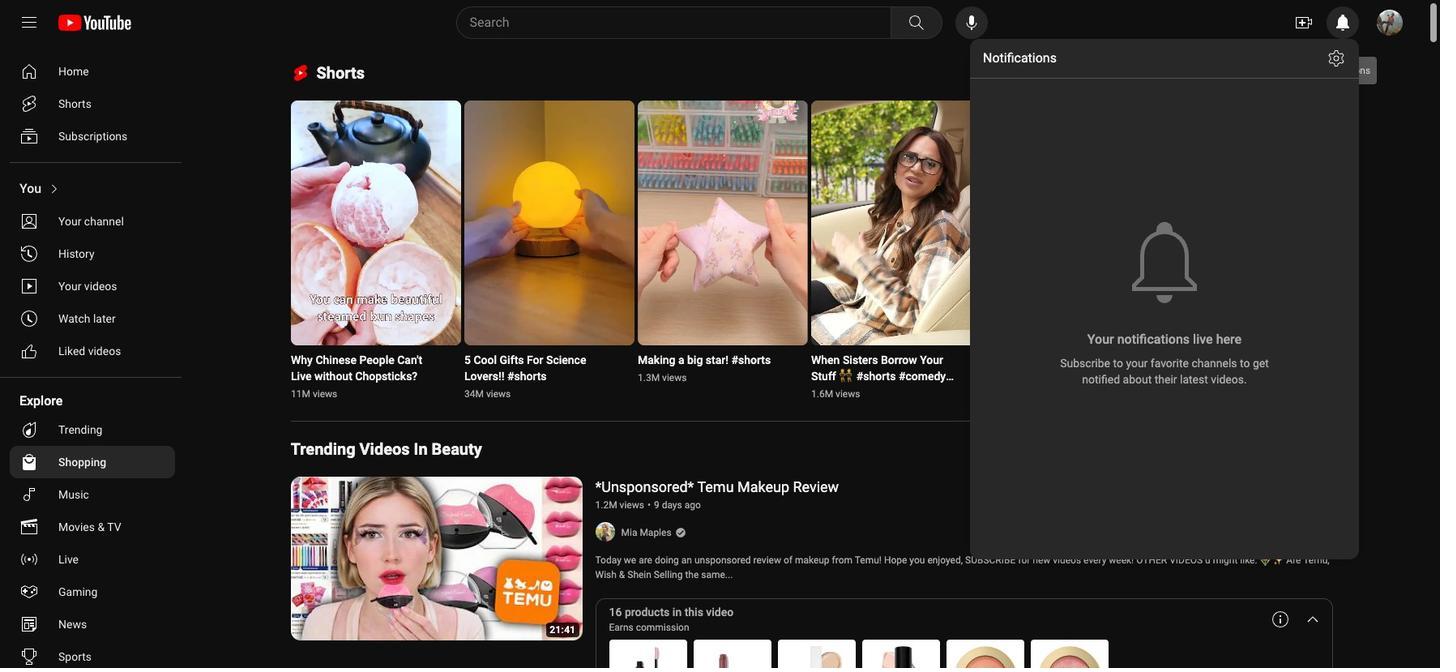 Task type: vqa. For each thing, say whether or not it's contained in the screenshot.
the '1:05:12'
no



Task type: describe. For each thing, give the bounding box(es) containing it.
chopsticks?
[[355, 370, 417, 383]]

you link
[[10, 173, 175, 205]]

& inside today we are doing an unsponsored review of makeup from temu! hope you enjoyed, subscribe for new videos every week!  other videos u might like: 🌷✨ are temu, wish & shein selling the same...
[[619, 570, 625, 581]]

1.6m views
[[811, 389, 860, 400]]

channel
[[84, 215, 124, 228]]

5 Cool Gifts For Science Lovers!! #shorts text field
[[464, 352, 615, 385]]

👯
[[839, 370, 854, 383]]

#funny
[[811, 386, 847, 399]]

of
[[784, 555, 793, 566]]

#relatable
[[850, 386, 901, 399]]

#family
[[811, 403, 850, 415]]

your videos option
[[10, 270, 175, 302]]

later
[[93, 312, 116, 325]]

21 minutes, 41 seconds element
[[550, 625, 576, 636]]

music option
[[10, 478, 175, 511]]

16 products in this video earns commission
[[609, 606, 734, 634]]

watch later link
[[10, 302, 175, 335]]

Making a big star! #shorts text field
[[638, 352, 771, 368]]

liked videos
[[58, 345, 121, 358]]

views inside 5 cool gifts for science lovers!! #shorts 34m views
[[486, 389, 511, 400]]

shorts link
[[10, 88, 175, 120]]

other
[[1137, 555, 1168, 566]]

maples
[[640, 527, 672, 539]]

views inside 'making a big star! #shorts 1.3m views'
[[662, 373, 687, 384]]

we
[[624, 555, 637, 566]]

subscriptions option
[[10, 120, 175, 152]]

mia maples
[[622, 527, 672, 539]]

Why Chinese People Can't Live without Chopsticks? text field
[[291, 352, 442, 385]]

unsponsored
[[695, 555, 751, 566]]

11m
[[291, 389, 310, 400]]

watch
[[58, 312, 90, 325]]

shopping link
[[10, 446, 175, 478]]

& inside option
[[98, 521, 105, 534]]

views inside why chinese people can't live without chopsticks? 11m views
[[313, 389, 337, 400]]

custom lipgloss shade using skittles‼️ *hack* link
[[1158, 352, 1309, 385]]

making a big star! #shorts link
[[638, 352, 771, 368]]

u
[[1206, 555, 1211, 566]]

Search text field
[[470, 12, 887, 33]]

videos
[[1170, 555, 1203, 566]]

shorts inside shorts option
[[58, 97, 92, 110]]

live
[[1194, 332, 1214, 347]]

avatar image image
[[1378, 10, 1404, 36]]

subscribe to your favorite channels to get notified about their latest videos.
[[1061, 357, 1272, 386]]

why
[[291, 354, 313, 367]]

your videos link
[[10, 270, 175, 302]]

history option
[[10, 238, 175, 270]]

trending for trending videos in beauty
[[291, 440, 356, 459]]

shorts option
[[10, 88, 175, 120]]

today
[[596, 555, 622, 566]]

live option
[[10, 543, 175, 576]]

my
[[985, 354, 1000, 367]]

you
[[19, 181, 42, 196]]

home link
[[10, 55, 175, 88]]

news
[[58, 618, 87, 631]]

views inside custom lipgloss shade using skittles‼️ *hack* 301k views
[[1183, 389, 1208, 400]]

live link
[[10, 543, 175, 576]]

review
[[754, 555, 782, 566]]

ago
[[685, 500, 701, 511]]

1.6m
[[811, 389, 833, 400]]

favorite
[[1151, 357, 1190, 370]]

301k
[[1158, 389, 1181, 400]]

are
[[1287, 555, 1302, 566]]

temu!
[[855, 555, 882, 566]]

commission
[[636, 622, 690, 634]]

cool
[[473, 354, 497, 367]]

might
[[1214, 555, 1238, 566]]

from
[[832, 555, 853, 566]]

here
[[1217, 332, 1242, 347]]

movies & tv link
[[10, 511, 175, 543]]

liked
[[58, 345, 85, 358]]

products
[[625, 606, 670, 619]]

mia
[[622, 527, 638, 539]]

go to channel image
[[596, 523, 615, 542]]

making a big star! #shorts 1.3m views
[[638, 354, 771, 384]]

5
[[464, 354, 471, 367]]

5 cool gifts for science lovers!! #shorts 34m views
[[464, 354, 586, 400]]

views down *unsponsored*
[[620, 500, 645, 511]]

wish
[[596, 570, 617, 581]]

shopping
[[58, 456, 106, 469]]

#jokes
[[852, 403, 886, 415]]

get
[[1254, 357, 1270, 370]]

week!
[[1109, 555, 1135, 566]]

your for your channel
[[58, 215, 81, 228]]

your inside when sisters borrow your stuff 👯 #shorts #comedy #funny #relatable #sisters #family #jokes
[[920, 354, 943, 367]]

lovers!!
[[464, 370, 504, 383]]

videos inside today we are doing an unsponsored review of makeup from temu! hope you enjoyed, subscribe for new videos every week!  other videos u might like: 🌷✨ are temu, wish & shein selling the same...
[[1054, 555, 1082, 566]]

16
[[609, 606, 622, 619]]

1.3m
[[638, 373, 660, 384]]

explore
[[19, 393, 63, 409]]

for
[[1019, 555, 1031, 566]]

temu,
[[1304, 555, 1330, 566]]

big
[[687, 354, 703, 367]]

doing
[[655, 555, 679, 566]]

people
[[359, 354, 394, 367]]

this
[[685, 606, 704, 619]]

chinese
[[315, 354, 356, 367]]

using
[[1158, 370, 1192, 383]]



Task type: locate. For each thing, give the bounding box(es) containing it.
music link
[[10, 478, 175, 511]]

shein
[[628, 570, 652, 581]]

*unsponsored* temu makeup review
[[596, 479, 839, 496]]

your up the history
[[58, 215, 81, 228]]

1 horizontal spatial to
[[1241, 357, 1251, 370]]

your up 'son'
[[1088, 332, 1115, 347]]

0 vertical spatial shorts
[[317, 63, 365, 83]]

your channel
[[58, 215, 124, 228]]

watch later option
[[10, 302, 175, 335]]

gaming
[[58, 585, 98, 598]]

earns
[[609, 622, 634, 634]]

9
[[654, 500, 660, 511]]

your notifications live here
[[1088, 332, 1242, 347]]

gifts
[[500, 354, 524, 367]]

your for your videos
[[58, 280, 81, 293]]

0 vertical spatial &
[[98, 521, 105, 534]]

news link
[[10, 608, 175, 641]]

0 vertical spatial videos
[[84, 280, 117, 293]]

1 horizontal spatial #shorts
[[731, 354, 771, 367]]

when
[[811, 354, 840, 367]]

gaming option
[[10, 576, 175, 608]]

when sisters borrow your stuff 👯 #shorts #comedy #funny #relatable #sisters #family #jokes link
[[811, 352, 962, 415]]

makeup
[[795, 555, 830, 566]]

videos
[[84, 280, 117, 293], [88, 345, 121, 358], [1054, 555, 1082, 566]]

notifications
[[984, 50, 1057, 66]]

your channel link
[[10, 205, 175, 238]]

trending videos in beauty
[[291, 440, 482, 459]]

your for your notifications live here
[[1088, 332, 1115, 347]]

live inside option
[[58, 553, 79, 566]]

live
[[291, 370, 311, 383], [58, 553, 79, 566]]

None search field
[[427, 6, 946, 39]]

music
[[58, 488, 89, 501]]

custom
[[1158, 354, 1204, 367]]

views down lovers!!
[[486, 389, 511, 400]]

new
[[1033, 555, 1051, 566]]

trending for trending
[[58, 423, 103, 436]]

lipgloss
[[1207, 354, 1259, 367]]

like:
[[1241, 555, 1258, 566]]

notified
[[1083, 373, 1121, 386]]

news option
[[10, 608, 175, 641]]

1 vertical spatial shorts
[[58, 97, 92, 110]]

son
[[1080, 354, 1100, 367]]

21:41
[[550, 625, 576, 636]]

shorts
[[317, 63, 365, 83], [58, 97, 92, 110]]

2 vertical spatial videos
[[1054, 555, 1082, 566]]

views
[[662, 373, 687, 384], [313, 389, 337, 400], [486, 389, 511, 400], [836, 389, 860, 400], [1183, 389, 1208, 400], [620, 500, 645, 511]]

videos down the later
[[88, 345, 121, 358]]

&
[[98, 521, 105, 534], [619, 570, 625, 581]]

selling
[[654, 570, 683, 581]]

& right wish
[[619, 570, 625, 581]]

0 horizontal spatial trending
[[58, 423, 103, 436]]

movies & tv
[[58, 521, 121, 534]]

the
[[685, 570, 699, 581]]

9 days ago
[[654, 500, 701, 511]]

sports link
[[10, 641, 175, 668]]

1 horizontal spatial shorts
[[317, 63, 365, 83]]

34m
[[464, 389, 484, 400]]

0 horizontal spatial live
[[58, 553, 79, 566]]

sports option
[[10, 641, 175, 668]]

views down 👯
[[836, 389, 860, 400]]

star!
[[706, 354, 729, 367]]

same...
[[702, 570, 733, 581]]

#shorts inside when sisters borrow your stuff 👯 #shorts #comedy #funny #relatable #sisters #family #jokes
[[856, 370, 896, 383]]

*hack*
[[1253, 370, 1288, 383]]

your channel option
[[10, 205, 175, 238]]

#shorts inside 5 cool gifts for science lovers!! #shorts 34m views
[[507, 370, 547, 383]]

trending up "shopping"
[[58, 423, 103, 436]]

live down "movies"
[[58, 553, 79, 566]]

views down a
[[662, 373, 687, 384]]

trending inside option
[[58, 423, 103, 436]]

videos inside "option"
[[88, 345, 121, 358]]

21:41 link
[[291, 477, 583, 643]]

in
[[673, 606, 682, 619]]

you
[[910, 555, 926, 566]]

enjoyed,
[[928, 555, 963, 566]]

your inside option
[[58, 280, 81, 293]]

for
[[527, 354, 543, 367]]

#shorts for science
[[507, 370, 547, 383]]

their
[[1155, 373, 1178, 386]]

views down without
[[313, 389, 337, 400]]

a
[[678, 354, 684, 367]]

trending down 11m
[[291, 440, 356, 459]]

*unsponsored* temu makeup review by mia maples 1,230,910 views 9 days ago 21 minutes element
[[596, 479, 839, 496]]

skittles‼️
[[1194, 370, 1250, 383]]

why chinese people can't live without chopsticks? 11m views
[[291, 354, 422, 400]]

you option
[[10, 173, 175, 205]]

1 vertical spatial live
[[58, 553, 79, 566]]

home option
[[10, 55, 175, 88]]

videos right new
[[1054, 555, 1082, 566]]

hope
[[885, 555, 908, 566]]

1 vertical spatial videos
[[88, 345, 121, 358]]

home
[[58, 65, 89, 78]]

video
[[707, 606, 734, 619]]

#comedy
[[899, 370, 946, 383]]

sports
[[58, 650, 92, 663]]

shopping option
[[10, 446, 175, 478]]

are
[[639, 555, 653, 566]]

videos for your videos
[[84, 280, 117, 293]]

1 vertical spatial &
[[619, 570, 625, 581]]

videos for liked videos
[[88, 345, 121, 358]]

#shorts inside 'making a big star! #shorts 1.3m views'
[[731, 354, 771, 367]]

0 horizontal spatial &
[[98, 521, 105, 534]]

to
[[1114, 357, 1124, 370], [1241, 357, 1251, 370]]

My Dog Meets His Son text field
[[985, 352, 1100, 368]]

liked videos option
[[10, 335, 175, 367]]

1 horizontal spatial &
[[619, 570, 625, 581]]

latest
[[1181, 373, 1209, 386]]

trending link
[[10, 414, 175, 446]]

makeup
[[738, 479, 790, 496]]

videos.
[[1212, 373, 1248, 386]]

your inside option
[[58, 215, 81, 228]]

dog
[[1003, 354, 1023, 367]]

views down the latest
[[1183, 389, 1208, 400]]

& left "tv"
[[98, 521, 105, 534]]

CUSTOM LIPGLOSS SHADE USING SKITTLES‼️ *hack* text field
[[1158, 352, 1309, 385]]

1.2m
[[596, 500, 618, 511]]

borrow
[[881, 354, 917, 367]]

subscribe
[[1061, 357, 1111, 370]]

0 horizontal spatial shorts
[[58, 97, 92, 110]]

#shorts for stuff
[[856, 370, 896, 383]]

0 horizontal spatial #shorts
[[507, 370, 547, 383]]

2 horizontal spatial #shorts
[[856, 370, 896, 383]]

your up watch
[[58, 280, 81, 293]]

When Sisters Borrow Your Stuff 👯 #shorts #comedy #funny #relatable #sisters #family #jokes text field
[[811, 352, 962, 415]]

review
[[793, 479, 839, 496]]

1 vertical spatial trending
[[291, 440, 356, 459]]

an
[[682, 555, 692, 566]]

live inside why chinese people can't live without chopsticks? 11m views
[[291, 370, 311, 383]]

movies & tv option
[[10, 511, 175, 543]]

to left your
[[1114, 357, 1124, 370]]

#shorts down the for
[[507, 370, 547, 383]]

2 to from the left
[[1241, 357, 1251, 370]]

subscribe
[[966, 555, 1016, 566]]

1 horizontal spatial trending
[[291, 440, 356, 459]]

videos inside option
[[84, 280, 117, 293]]

meets
[[1026, 354, 1058, 367]]

#shorts right star!
[[731, 354, 771, 367]]

your up #comedy
[[920, 354, 943, 367]]

0 vertical spatial trending
[[58, 423, 103, 436]]

making
[[638, 354, 675, 367]]

his
[[1061, 354, 1078, 367]]

1 horizontal spatial live
[[291, 370, 311, 383]]

0 horizontal spatial to
[[1114, 357, 1124, 370]]

0 vertical spatial live
[[291, 370, 311, 383]]

live down why
[[291, 370, 311, 383]]

#shorts up #relatable
[[856, 370, 896, 383]]

tooltip
[[1303, 50, 1384, 91]]

1 to from the left
[[1114, 357, 1124, 370]]

sisters
[[843, 354, 878, 367]]

subscriptions link
[[10, 120, 175, 152]]

to left get
[[1241, 357, 1251, 370]]

videos up the later
[[84, 280, 117, 293]]

your
[[58, 215, 81, 228], [58, 280, 81, 293], [1088, 332, 1115, 347], [920, 354, 943, 367]]

beauty
[[432, 440, 482, 459]]

5 cool gifts for science lovers!! #shorts link
[[464, 352, 615, 385]]

videos
[[360, 440, 410, 459]]

trending option
[[10, 414, 175, 446]]

why chinese people can't live without chopsticks? link
[[291, 352, 442, 385]]



